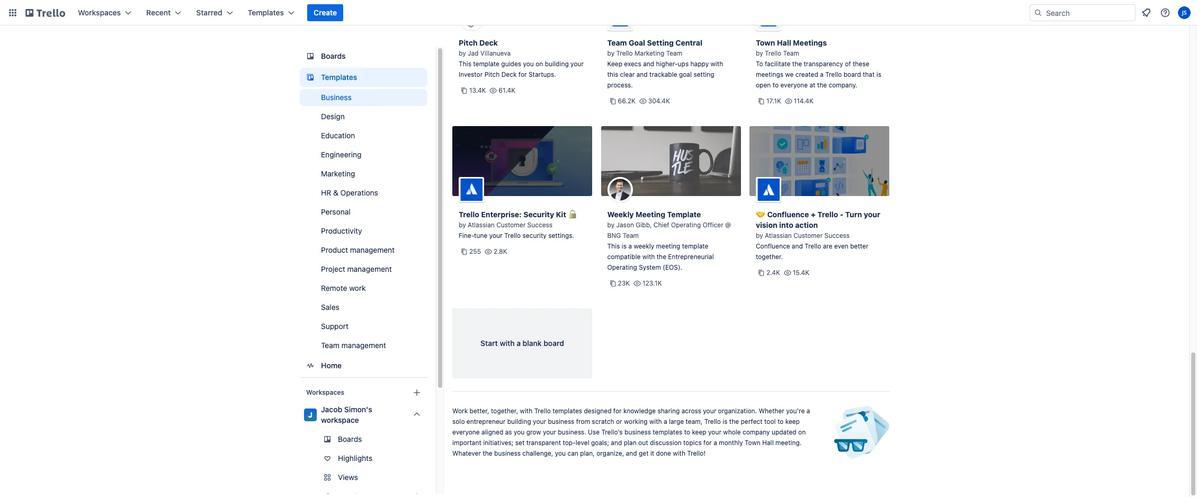 Task type: locate. For each thing, give the bounding box(es) containing it.
0 vertical spatial management
[[350, 245, 395, 254]]

1 vertical spatial this
[[608, 242, 620, 250]]

you right guides
[[523, 60, 534, 68]]

success inside 🤝 confluence + trello - turn your vision into action by atlassian customer success confluence and trello are even better together.
[[825, 232, 850, 240]]

trello up execs in the top right of the page
[[617, 49, 633, 57]]

0 horizontal spatial this
[[459, 60, 472, 68]]

1 horizontal spatial business
[[548, 418, 575, 426]]

bng
[[608, 232, 621, 240]]

0 vertical spatial atlassian
[[468, 221, 495, 229]]

1 vertical spatial everyone
[[453, 428, 480, 436]]

on
[[536, 60, 544, 68], [799, 428, 806, 436]]

a inside weekly meeting template by jason gibb, chief operating officer @ bng team this is a weekly meeting template compatible with the entrepreneurial operating system (eos).
[[629, 242, 632, 250]]

by inside town hall meetings by trello team to facilitate the transparency of these meetings we created a trello board that is open to everyone at the company.
[[756, 49, 764, 57]]

1 vertical spatial templates
[[321, 73, 357, 82]]

a up compatible
[[629, 242, 632, 250]]

1 vertical spatial town
[[745, 439, 761, 447]]

trello right team,
[[705, 418, 721, 426]]

0 vertical spatial everyone
[[781, 81, 808, 89]]

your right tune
[[490, 232, 503, 240]]

1 horizontal spatial keep
[[786, 418, 800, 426]]

0 vertical spatial marketing
[[635, 49, 665, 57]]

meeting.
[[776, 439, 802, 447]]

management down the product management link
[[347, 265, 392, 274]]

1 horizontal spatial marketing
[[635, 49, 665, 57]]

template inside pitch deck by jad villanueva this template guides you on building your investor pitch deck for startups.
[[474, 60, 500, 68]]

product management
[[321, 245, 395, 254]]

jason gibb, chief operating officer @ bng team image
[[608, 177, 633, 202]]

workspaces
[[78, 8, 121, 17], [306, 389, 345, 396]]

1 vertical spatial you
[[514, 428, 525, 436]]

productivity
[[321, 226, 362, 235]]

work better, together, with trello templates designed for knowledge sharing across your organization. whether you're a solo entrepreneur building your business from scratch or working with a large team, trello is the perfect tool to keep everyone aligned as you grow your business. use trello's business templates to keep your whole company updated on important initiatives; set transparent top-level goals; and plan out discussion topics for a monthly town hall meeting. whatever the business challenge, you can plan, organize, and get it done with trello!
[[453, 407, 811, 457]]

template board image
[[304, 71, 317, 84]]

trello!
[[688, 450, 706, 457]]

a left blank
[[517, 339, 521, 348]]

1 atlassian customer success image from the left
[[459, 177, 484, 202]]

1 horizontal spatial is
[[723, 418, 728, 426]]

town up to
[[756, 38, 776, 47]]

jason
[[617, 221, 634, 229]]

0 horizontal spatial business
[[495, 450, 521, 457]]

ups
[[678, 60, 689, 68]]

building up startups.
[[545, 60, 569, 68]]

to down meetings
[[773, 81, 779, 89]]

1 horizontal spatial deck
[[502, 71, 517, 78]]

1 vertical spatial boards link
[[300, 431, 428, 448]]

operating
[[672, 221, 701, 229], [608, 263, 638, 271]]

0 horizontal spatial templates
[[248, 8, 284, 17]]

0 horizontal spatial pitch
[[459, 38, 478, 47]]

1 horizontal spatial atlassian customer success image
[[756, 177, 782, 202]]

town down company
[[745, 439, 761, 447]]

0 vertical spatial boards
[[321, 51, 346, 60]]

business link
[[300, 89, 428, 106]]

and down execs in the top right of the page
[[637, 71, 648, 78]]

0 vertical spatial on
[[536, 60, 544, 68]]

1 horizontal spatial workspaces
[[306, 389, 345, 396]]

building inside work better, together, with trello templates designed for knowledge sharing across your organization. whether you're a solo entrepreneur building your business from scratch or working with a large team, trello is the perfect tool to keep everyone aligned as you grow your business. use trello's business templates to keep your whole company updated on important initiatives; set transparent top-level goals; and plan out discussion topics for a monthly town hall meeting. whatever the business challenge, you can plan, organize, and get it done with trello!
[[508, 418, 532, 426]]

template inside weekly meeting template by jason gibb, chief operating officer @ bng team this is a weekly meeting template compatible with the entrepreneurial operating system (eos).
[[683, 242, 709, 250]]

0 horizontal spatial hall
[[763, 439, 774, 447]]

customer inside 🤝 confluence + trello - turn your vision into action by atlassian customer success confluence and trello are even better together.
[[794, 232, 823, 240]]

0 horizontal spatial board
[[544, 339, 564, 348]]

with down sharing in the right of the page
[[650, 418, 662, 426]]

atlassian customer success image
[[459, 177, 484, 202], [756, 177, 782, 202]]

aligned
[[482, 428, 504, 436]]

trello
[[617, 49, 633, 57], [765, 49, 782, 57], [826, 71, 842, 78], [459, 210, 480, 219], [818, 210, 839, 219], [505, 232, 521, 240], [805, 242, 822, 250], [535, 407, 551, 415], [705, 418, 721, 426]]

engineering link
[[300, 146, 428, 163]]

atlassian customer success image for 🤝
[[756, 177, 782, 202]]

create button
[[307, 4, 344, 21]]

pitch deck by jad villanueva this template guides you on building your investor pitch deck for startups.
[[459, 38, 584, 78]]

security
[[523, 232, 547, 240]]

boards link up templates link
[[300, 47, 428, 66]]

deck
[[480, 38, 498, 47], [502, 71, 517, 78]]

1 vertical spatial building
[[508, 418, 532, 426]]

whatever
[[453, 450, 481, 457]]

pitch right investor on the left top of the page
[[485, 71, 500, 78]]

create a workspace image
[[411, 386, 424, 399]]

deck up villanueva
[[480, 38, 498, 47]]

by inside pitch deck by jad villanueva this template guides you on building your investor pitch deck for startups.
[[459, 49, 466, 57]]

jad villanueva image
[[459, 5, 586, 31]]

across
[[682, 407, 702, 415]]

trello up grow
[[535, 407, 551, 415]]

this down bng
[[608, 242, 620, 250]]

security
[[524, 210, 555, 219]]

to up topics
[[685, 428, 691, 436]]

this inside weekly meeting template by jason gibb, chief operating officer @ bng team this is a weekly meeting template compatible with the entrepreneurial operating system (eos).
[[608, 242, 620, 250]]

is
[[877, 71, 882, 78], [622, 242, 627, 250], [723, 418, 728, 426]]

template up entrepreneurial
[[683, 242, 709, 250]]

114.4k
[[794, 97, 814, 105]]

your left the keep
[[571, 60, 584, 68]]

for up or
[[614, 407, 622, 415]]

2 horizontal spatial is
[[877, 71, 882, 78]]

1 vertical spatial customer
[[794, 232, 823, 240]]

the down meeting
[[657, 253, 667, 261]]

1 vertical spatial business
[[625, 428, 651, 436]]

2 vertical spatial management
[[342, 341, 386, 350]]

support
[[321, 322, 349, 331]]

management down productivity link
[[350, 245, 395, 254]]

with up system
[[643, 253, 655, 261]]

with inside team goal setting central by trello marketing team keep execs and higher-ups happy with this clear and trackable goal setting process.
[[711, 60, 724, 68]]

into
[[780, 221, 794, 230]]

by down vision
[[756, 232, 764, 240]]

0 vertical spatial to
[[773, 81, 779, 89]]

confluence up together.
[[756, 242, 791, 250]]

get
[[639, 450, 649, 457]]

trello team image
[[756, 5, 782, 31]]

by up fine-
[[459, 221, 466, 229]]

setting
[[694, 71, 715, 78]]

you right as
[[514, 428, 525, 436]]

board right blank
[[544, 339, 564, 348]]

1 vertical spatial pitch
[[485, 71, 500, 78]]

this
[[459, 60, 472, 68], [608, 242, 620, 250]]

management for project management
[[347, 265, 392, 274]]

team up the facilitate at the top of page
[[784, 49, 800, 57]]

entrepreneur
[[467, 418, 506, 426]]

trello up 2.8k
[[505, 232, 521, 240]]

level
[[576, 439, 590, 447]]

business down initiatives; on the bottom left
[[495, 450, 521, 457]]

0 vertical spatial workspaces
[[78, 8, 121, 17]]

together,
[[491, 407, 519, 415]]

1 horizontal spatial on
[[799, 428, 806, 436]]

by up the keep
[[608, 49, 615, 57]]

chief
[[654, 221, 670, 229]]

to right "tool"
[[778, 418, 784, 426]]

search image
[[1035, 8, 1043, 17]]

team management link
[[300, 337, 428, 354]]

customer inside the trello enterprise: security kit 🔒 by atlassian customer success fine-tune your trello security settings.
[[497, 221, 526, 229]]

education link
[[300, 127, 428, 144]]

central
[[676, 38, 703, 47]]

atlassian customer success image for trello
[[459, 177, 484, 202]]

meeting
[[657, 242, 681, 250]]

management
[[350, 245, 395, 254], [347, 265, 392, 274], [342, 341, 386, 350]]

on up startups.
[[536, 60, 544, 68]]

execs
[[625, 60, 642, 68]]

startups.
[[529, 71, 556, 78]]

2 atlassian customer success image from the left
[[756, 177, 782, 202]]

boards link for home
[[300, 47, 428, 66]]

customer down enterprise:
[[497, 221, 526, 229]]

the right at
[[818, 81, 828, 89]]

0 horizontal spatial for
[[519, 71, 527, 78]]

everyone down we
[[781, 81, 808, 89]]

for down guides
[[519, 71, 527, 78]]

atlassian customer success image up 🤝
[[756, 177, 782, 202]]

better,
[[470, 407, 490, 415]]

business.
[[558, 428, 587, 436]]

1 vertical spatial on
[[799, 428, 806, 436]]

0 horizontal spatial everyone
[[453, 428, 480, 436]]

1 horizontal spatial board
[[844, 71, 862, 78]]

business icon image
[[822, 405, 890, 460]]

1 horizontal spatial everyone
[[781, 81, 808, 89]]

team up the higher-
[[667, 49, 683, 57]]

or
[[616, 418, 623, 426]]

templates right starred popup button
[[248, 8, 284, 17]]

0 horizontal spatial success
[[528, 221, 553, 229]]

workspaces button
[[72, 4, 138, 21]]

1 horizontal spatial pitch
[[485, 71, 500, 78]]

pitch up jad on the left top
[[459, 38, 478, 47]]

hr & operations
[[321, 188, 378, 197]]

1 horizontal spatial templates
[[653, 428, 683, 436]]

with right start
[[500, 339, 515, 348]]

team inside weekly meeting template by jason gibb, chief operating officer @ bng team this is a weekly meeting template compatible with the entrepreneurial operating system (eos).
[[623, 232, 639, 240]]

town hall meetings by trello team to facilitate the transparency of these meetings we created a trello board that is open to everyone at the company.
[[756, 38, 882, 89]]

1 vertical spatial to
[[778, 418, 784, 426]]

marketing
[[635, 49, 665, 57], [321, 169, 355, 178]]

1 vertical spatial marketing
[[321, 169, 355, 178]]

town inside work better, together, with trello templates designed for knowledge sharing across your organization. whether you're a solo entrepreneur building your business from scratch or working with a large team, trello is the perfect tool to keep everyone aligned as you grow your business. use trello's business templates to keep your whole company updated on important initiatives; set transparent top-level goals; and plan out discussion topics for a monthly town hall meeting. whatever the business challenge, you can plan, organize, and get it done with trello!
[[745, 439, 761, 447]]

1 horizontal spatial hall
[[778, 38, 792, 47]]

boards for views
[[338, 435, 362, 444]]

meetings
[[794, 38, 827, 47]]

1 vertical spatial success
[[825, 232, 850, 240]]

team management
[[321, 341, 386, 350]]

business down "working"
[[625, 428, 651, 436]]

23k
[[618, 279, 630, 287]]

support link
[[300, 318, 428, 335]]

2 boards link from the top
[[300, 431, 428, 448]]

by inside the trello enterprise: security kit 🔒 by atlassian customer success fine-tune your trello security settings.
[[459, 221, 466, 229]]

with up setting
[[711, 60, 724, 68]]

operating down compatible
[[608, 263, 638, 271]]

this up investor on the left top of the page
[[459, 60, 472, 68]]

0 vertical spatial templates
[[248, 8, 284, 17]]

j
[[308, 410, 313, 419]]

boards right board icon
[[321, 51, 346, 60]]

by up bng
[[608, 221, 615, 229]]

discussion
[[650, 439, 682, 447]]

product management link
[[300, 242, 428, 259]]

meeting
[[636, 210, 666, 219]]

building up as
[[508, 418, 532, 426]]

0 horizontal spatial operating
[[608, 263, 638, 271]]

business up business.
[[548, 418, 575, 426]]

marketing down setting at the top right of the page
[[635, 49, 665, 57]]

atlassian customer success image up enterprise:
[[459, 177, 484, 202]]

management down support link
[[342, 341, 386, 350]]

operations
[[341, 188, 378, 197]]

0 horizontal spatial atlassian customer success image
[[459, 177, 484, 202]]

keep down team,
[[692, 428, 707, 436]]

keep
[[786, 418, 800, 426], [692, 428, 707, 436]]

to
[[756, 60, 764, 68]]

management for product management
[[350, 245, 395, 254]]

board image
[[304, 50, 317, 63]]

1 vertical spatial deck
[[502, 71, 517, 78]]

product
[[321, 245, 348, 254]]

0 vertical spatial this
[[459, 60, 472, 68]]

trello marketing team image
[[608, 5, 633, 31]]

enterprise:
[[481, 210, 522, 219]]

atlassian down into
[[765, 232, 792, 240]]

boards link
[[300, 47, 428, 66], [300, 431, 428, 448]]

for right topics
[[704, 439, 712, 447]]

0 vertical spatial for
[[519, 71, 527, 78]]

0 horizontal spatial marketing
[[321, 169, 355, 178]]

1 vertical spatial hall
[[763, 439, 774, 447]]

everyone up important
[[453, 428, 480, 436]]

villanueva
[[481, 49, 511, 57]]

0 vertical spatial is
[[877, 71, 882, 78]]

1 horizontal spatial for
[[614, 407, 622, 415]]

atlassian up tune
[[468, 221, 495, 229]]

start
[[481, 339, 498, 348]]

1 vertical spatial confluence
[[756, 242, 791, 250]]

2 vertical spatial is
[[723, 418, 728, 426]]

0 horizontal spatial is
[[622, 242, 627, 250]]

and
[[644, 60, 655, 68], [637, 71, 648, 78], [792, 242, 804, 250], [611, 439, 622, 447], [626, 450, 637, 457]]

everyone inside town hall meetings by trello team to facilitate the transparency of these meetings we created a trello board that is open to everyone at the company.
[[781, 81, 808, 89]]

your inside pitch deck by jad villanueva this template guides you on building your investor pitch deck for startups.
[[571, 60, 584, 68]]

weekly
[[634, 242, 655, 250]]

and down action at right
[[792, 242, 804, 250]]

jacob simon's workspace
[[321, 405, 373, 425]]

hall up the facilitate at the top of page
[[778, 38, 792, 47]]

by left jad on the left top
[[459, 49, 466, 57]]

0 vertical spatial template
[[474, 60, 500, 68]]

by inside weekly meeting template by jason gibb, chief operating officer @ bng team this is a weekly meeting template compatible with the entrepreneurial operating system (eos).
[[608, 221, 615, 229]]

is inside weekly meeting template by jason gibb, chief operating officer @ bng team this is a weekly meeting template compatible with the entrepreneurial operating system (eos).
[[622, 242, 627, 250]]

forward image
[[426, 490, 438, 497]]

a left large in the right of the page
[[664, 418, 668, 426]]

success up even
[[825, 232, 850, 240]]

working
[[624, 418, 648, 426]]

1 vertical spatial template
[[683, 242, 709, 250]]

your up transparent
[[543, 428, 556, 436]]

and inside 🤝 confluence + trello - turn your vision into action by atlassian customer success confluence and trello are even better together.
[[792, 242, 804, 250]]

trello up company. on the top of the page
[[826, 71, 842, 78]]

on up meeting.
[[799, 428, 806, 436]]

the up whole
[[730, 418, 740, 426]]

open
[[756, 81, 771, 89]]

1 vertical spatial management
[[347, 265, 392, 274]]

trello left -
[[818, 210, 839, 219]]

0 horizontal spatial templates
[[553, 407, 583, 415]]

solo
[[453, 418, 465, 426]]

jacob simon (jacobsimon16) image
[[1179, 6, 1192, 19]]

1 horizontal spatial atlassian
[[765, 232, 792, 240]]

team down support
[[321, 341, 340, 350]]

and down "trello's"
[[611, 439, 622, 447]]

0 vertical spatial town
[[756, 38, 776, 47]]

tune
[[474, 232, 488, 240]]

is up compatible
[[622, 242, 627, 250]]

on inside work better, together, with trello templates designed for knowledge sharing across your organization. whether you're a solo entrepreneur building your business from scratch or working with a large team, trello is the perfect tool to keep everyone aligned as you grow your business. use trello's business templates to keep your whole company updated on important initiatives; set transparent top-level goals; and plan out discussion topics for a monthly town hall meeting. whatever the business challenge, you can plan, organize, and get it done with trello!
[[799, 428, 806, 436]]

1 vertical spatial board
[[544, 339, 564, 348]]

0 horizontal spatial workspaces
[[78, 8, 121, 17]]

set
[[516, 439, 525, 447]]

is up whole
[[723, 418, 728, 426]]

1 horizontal spatial this
[[608, 242, 620, 250]]

boards link up the highlights link
[[300, 431, 428, 448]]

create
[[314, 8, 337, 17]]

your inside 🤝 confluence + trello - turn your vision into action by atlassian customer success confluence and trello are even better together.
[[864, 210, 881, 219]]

1 vertical spatial atlassian
[[765, 232, 792, 240]]

you left can
[[555, 450, 566, 457]]

marketing up &
[[321, 169, 355, 178]]

board down of
[[844, 71, 862, 78]]

your right turn
[[864, 210, 881, 219]]

guides
[[502, 60, 522, 68]]

0 vertical spatial customer
[[497, 221, 526, 229]]

hall down company
[[763, 439, 774, 447]]

success down security
[[528, 221, 553, 229]]

by inside 🤝 confluence + trello - turn your vision into action by atlassian customer success confluence and trello are even better together.
[[756, 232, 764, 240]]

1 horizontal spatial success
[[825, 232, 850, 240]]

fine-
[[459, 232, 474, 240]]

is right that
[[877, 71, 882, 78]]

0 horizontal spatial customer
[[497, 221, 526, 229]]

building
[[545, 60, 569, 68], [508, 418, 532, 426]]

for inside pitch deck by jad villanueva this template guides you on building your investor pitch deck for startups.
[[519, 71, 527, 78]]

0 vertical spatial keep
[[786, 418, 800, 426]]

keep down you're
[[786, 418, 800, 426]]

0 horizontal spatial keep
[[692, 428, 707, 436]]

deck down guides
[[502, 71, 517, 78]]

0 horizontal spatial on
[[536, 60, 544, 68]]

1 horizontal spatial customer
[[794, 232, 823, 240]]

0 horizontal spatial building
[[508, 418, 532, 426]]

1 boards link from the top
[[300, 47, 428, 66]]

with right done
[[673, 450, 686, 457]]

2.8k
[[494, 248, 508, 255]]

board inside town hall meetings by trello team to facilitate the transparency of these meetings we created a trello board that is open to everyone at the company.
[[844, 71, 862, 78]]

0 vertical spatial operating
[[672, 221, 701, 229]]

templates link
[[300, 68, 428, 87]]

confluence up into
[[768, 210, 810, 219]]

1 vertical spatial boards
[[338, 435, 362, 444]]

templates up from
[[553, 407, 583, 415]]

0 vertical spatial hall
[[778, 38, 792, 47]]

0 vertical spatial you
[[523, 60, 534, 68]]

add image
[[411, 490, 424, 497]]

organize,
[[597, 450, 625, 457]]

0 vertical spatial building
[[545, 60, 569, 68]]

0 vertical spatial boards link
[[300, 47, 428, 66]]

1 horizontal spatial template
[[683, 242, 709, 250]]

template down villanueva
[[474, 60, 500, 68]]



Task type: describe. For each thing, give the bounding box(es) containing it.
done
[[657, 450, 672, 457]]

66.2k
[[618, 97, 636, 105]]

atlassian inside the trello enterprise: security kit 🔒 by atlassian customer success fine-tune your trello security settings.
[[468, 221, 495, 229]]

work
[[349, 284, 366, 293]]

your right across
[[704, 407, 717, 415]]

recent button
[[140, 4, 188, 21]]

trello up fine-
[[459, 210, 480, 219]]

marketing link
[[300, 165, 428, 182]]

happy
[[691, 60, 709, 68]]

is inside town hall meetings by trello team to facilitate the transparency of these meetings we created a trello board that is open to everyone at the company.
[[877, 71, 882, 78]]

🤝 confluence + trello - turn your vision into action by atlassian customer success confluence and trello are even better together.
[[756, 210, 881, 261]]

goal
[[680, 71, 692, 78]]

turn
[[846, 210, 863, 219]]

2 vertical spatial business
[[495, 450, 521, 457]]

important
[[453, 439, 482, 447]]

highlights link
[[300, 450, 428, 467]]

primary element
[[0, 0, 1198, 25]]

productivity link
[[300, 223, 428, 240]]

your left whole
[[709, 428, 722, 436]]

boards for home
[[321, 51, 346, 60]]

team left goal
[[608, 38, 627, 47]]

your up grow
[[533, 418, 547, 426]]

company.
[[829, 81, 858, 89]]

marketing inside team goal setting central by trello marketing team keep execs and higher-ups happy with this clear and trackable goal setting process.
[[635, 49, 665, 57]]

atlassian inside 🤝 confluence + trello - turn your vision into action by atlassian customer success confluence and trello are even better together.
[[765, 232, 792, 240]]

61.4k
[[499, 86, 516, 94]]

team inside town hall meetings by trello team to facilitate the transparency of these meetings we created a trello board that is open to everyone at the company.
[[784, 49, 800, 57]]

0 vertical spatial templates
[[553, 407, 583, 415]]

1 vertical spatial workspaces
[[306, 389, 345, 396]]

1 vertical spatial operating
[[608, 263, 638, 271]]

your inside the trello enterprise: security kit 🔒 by atlassian customer success fine-tune your trello security settings.
[[490, 232, 503, 240]]

by inside team goal setting central by trello marketing team keep execs and higher-ups happy with this clear and trackable goal setting process.
[[608, 49, 615, 57]]

personal link
[[300, 204, 428, 221]]

this inside pitch deck by jad villanueva this template guides you on building your investor pitch deck for startups.
[[459, 60, 472, 68]]

1 vertical spatial templates
[[653, 428, 683, 436]]

and down plan
[[626, 450, 637, 457]]

(eos).
[[663, 263, 683, 271]]

is inside work better, together, with trello templates designed for knowledge sharing across your organization. whether you're a solo entrepreneur building your business from scratch or working with a large team, trello is the perfect tool to keep everyone aligned as you grow your business. use trello's business templates to keep your whole company updated on important initiatives; set transparent top-level goals; and plan out discussion topics for a monthly town hall meeting. whatever the business challenge, you can plan, organize, and get it done with trello!
[[723, 418, 728, 426]]

town inside town hall meetings by trello team to facilitate the transparency of these meetings we created a trello board that is open to everyone at the company.
[[756, 38, 776, 47]]

trello left are on the right of the page
[[805, 242, 822, 250]]

top-
[[563, 439, 576, 447]]

we
[[786, 71, 794, 78]]

trackable
[[650, 71, 678, 78]]

+
[[811, 210, 816, 219]]

remote
[[321, 284, 347, 293]]

workspace
[[321, 416, 359, 425]]

setting
[[648, 38, 674, 47]]

are
[[824, 242, 833, 250]]

with inside button
[[500, 339, 515, 348]]

hall inside town hall meetings by trello team to facilitate the transparency of these meetings we created a trello board that is open to everyone at the company.
[[778, 38, 792, 47]]

of
[[846, 60, 852, 68]]

action
[[796, 221, 819, 230]]

recent
[[146, 8, 171, 17]]

clear
[[620, 71, 635, 78]]

1 vertical spatial keep
[[692, 428, 707, 436]]

transparent
[[527, 439, 561, 447]]

project management link
[[300, 261, 428, 278]]

templates button
[[242, 4, 301, 21]]

and right execs in the top right of the page
[[644, 60, 655, 68]]

on inside pitch deck by jad villanueva this template guides you on building your investor pitch deck for startups.
[[536, 60, 544, 68]]

a left monthly
[[714, 439, 718, 447]]

simon's
[[344, 405, 373, 414]]

Search field
[[1043, 5, 1136, 21]]

2 vertical spatial for
[[704, 439, 712, 447]]

vision
[[756, 221, 778, 230]]

management for team management
[[342, 341, 386, 350]]

templates inside popup button
[[248, 8, 284, 17]]

views
[[338, 473, 358, 482]]

education
[[321, 131, 355, 140]]

a inside town hall meetings by trello team to facilitate the transparency of these meetings we created a trello board that is open to everyone at the company.
[[821, 71, 824, 78]]

sales
[[321, 303, 340, 312]]

project management
[[321, 265, 392, 274]]

everyone inside work better, together, with trello templates designed for knowledge sharing across your organization. whether you're a solo entrepreneur building your business from scratch or working with a large team, trello is the perfect tool to keep everyone aligned as you grow your business. use trello's business templates to keep your whole company updated on important initiatives; set transparent top-level goals; and plan out discussion topics for a monthly town hall meeting. whatever the business challenge, you can plan, organize, and get it done with trello!
[[453, 428, 480, 436]]

0 vertical spatial confluence
[[768, 210, 810, 219]]

monthly
[[719, 439, 744, 447]]

scratch
[[592, 418, 615, 426]]

the inside weekly meeting template by jason gibb, chief operating officer @ bng team this is a weekly meeting template compatible with the entrepreneurial operating system (eos).
[[657, 253, 667, 261]]

success inside the trello enterprise: security kit 🔒 by atlassian customer success fine-tune your trello security settings.
[[528, 221, 553, 229]]

trello's
[[602, 428, 623, 436]]

jad
[[468, 49, 479, 57]]

&
[[333, 188, 339, 197]]

workspaces inside popup button
[[78, 8, 121, 17]]

trello inside team goal setting central by trello marketing team keep execs and higher-ups happy with this clear and trackable goal setting process.
[[617, 49, 633, 57]]

you're
[[787, 407, 805, 415]]

board inside button
[[544, 339, 564, 348]]

with right together,
[[520, 407, 533, 415]]

the down initiatives; on the bottom left
[[483, 450, 493, 457]]

0 notifications image
[[1141, 6, 1153, 19]]

whether
[[759, 407, 785, 415]]

this
[[608, 71, 619, 78]]

0 vertical spatial business
[[548, 418, 575, 426]]

meetings
[[756, 71, 784, 78]]

investor
[[459, 71, 483, 78]]

created
[[796, 71, 819, 78]]

tool
[[765, 418, 776, 426]]

grow
[[527, 428, 541, 436]]

open information menu image
[[1161, 7, 1171, 18]]

higher-
[[657, 60, 678, 68]]

1 vertical spatial for
[[614, 407, 622, 415]]

work
[[453, 407, 468, 415]]

can
[[568, 450, 579, 457]]

hall inside work better, together, with trello templates designed for knowledge sharing across your organization. whether you're a solo entrepreneur building your business from scratch or working with a large team, trello is the perfect tool to keep everyone aligned as you grow your business. use trello's business templates to keep your whole company updated on important initiatives; set transparent top-level goals; and plan out discussion topics for a monthly town hall meeting. whatever the business challenge, you can plan, organize, and get it done with trello!
[[763, 439, 774, 447]]

design link
[[300, 108, 428, 125]]

start with a blank board button
[[453, 309, 593, 378]]

2 horizontal spatial business
[[625, 428, 651, 436]]

home link
[[300, 356, 428, 375]]

1 horizontal spatial templates
[[321, 73, 357, 82]]

remote work link
[[300, 280, 428, 297]]

the up we
[[793, 60, 803, 68]]

better
[[851, 242, 869, 250]]

forward image
[[426, 471, 438, 484]]

team inside team management link
[[321, 341, 340, 350]]

team goal setting central by trello marketing team keep execs and higher-ups happy with this clear and trackable goal setting process.
[[608, 38, 724, 89]]

a right you're
[[807, 407, 811, 415]]

system
[[639, 263, 661, 271]]

15.4k
[[793, 269, 810, 277]]

plan,
[[581, 450, 595, 457]]

project
[[321, 265, 345, 274]]

from
[[577, 418, 591, 426]]

organization.
[[719, 407, 758, 415]]

trello up the facilitate at the top of page
[[765, 49, 782, 57]]

topics
[[684, 439, 702, 447]]

these
[[853, 60, 870, 68]]

highlights
[[338, 454, 373, 463]]

perfect
[[741, 418, 763, 426]]

building inside pitch deck by jad villanueva this template guides you on building your investor pitch deck for startups.
[[545, 60, 569, 68]]

with inside weekly meeting template by jason gibb, chief operating officer @ bng team this is a weekly meeting template compatible with the entrepreneurial operating system (eos).
[[643, 253, 655, 261]]

knowledge
[[624, 407, 656, 415]]

you inside pitch deck by jad villanueva this template guides you on building your investor pitch deck for startups.
[[523, 60, 534, 68]]

2 vertical spatial you
[[555, 450, 566, 457]]

a inside button
[[517, 339, 521, 348]]

start with a blank board
[[481, 339, 564, 348]]

0 vertical spatial pitch
[[459, 38, 478, 47]]

boards link for views
[[300, 431, 428, 448]]

0 vertical spatial deck
[[480, 38, 498, 47]]

to inside town hall meetings by trello team to facilitate the transparency of these meetings we created a trello board that is open to everyone at the company.
[[773, 81, 779, 89]]

designed
[[584, 407, 612, 415]]

2 vertical spatial to
[[685, 428, 691, 436]]

large
[[669, 418, 684, 426]]

-
[[841, 210, 844, 219]]

home image
[[304, 359, 317, 372]]

use
[[588, 428, 600, 436]]

back to home image
[[25, 4, 65, 21]]



Task type: vqa. For each thing, say whether or not it's contained in the screenshot.


